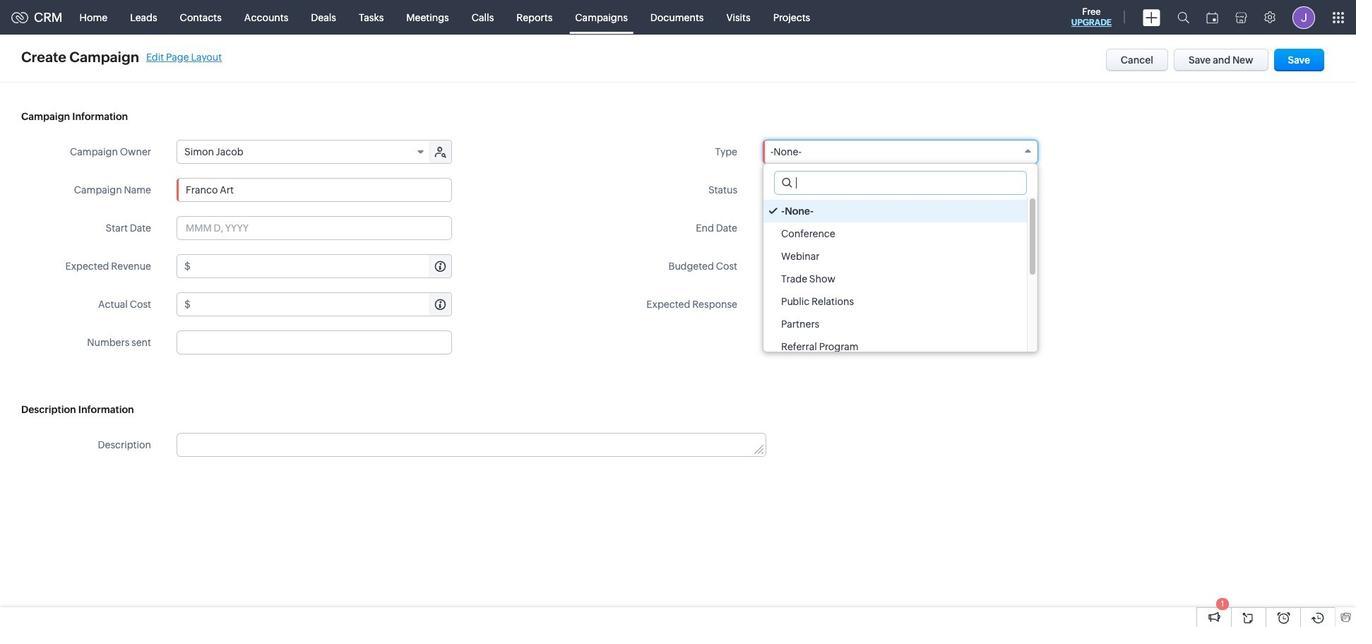 Task type: describe. For each thing, give the bounding box(es) containing it.
6 option from the top
[[764, 313, 1028, 336]]

search element
[[1170, 0, 1199, 35]]

search image
[[1178, 11, 1190, 23]]

create menu image
[[1143, 9, 1161, 26]]

calendar image
[[1207, 12, 1219, 23]]

1 option from the top
[[764, 200, 1028, 223]]

2 mmm d, yyyy text field from the left
[[763, 216, 1039, 240]]

2 option from the top
[[764, 223, 1028, 245]]



Task type: vqa. For each thing, say whether or not it's contained in the screenshot.
create menu element
yes



Task type: locate. For each thing, give the bounding box(es) containing it.
create menu element
[[1135, 0, 1170, 34]]

1 horizontal spatial mmm d, yyyy text field
[[763, 216, 1039, 240]]

MMM D, YYYY text field
[[177, 216, 452, 240], [763, 216, 1039, 240]]

1 mmm d, yyyy text field from the left
[[177, 216, 452, 240]]

None text field
[[775, 172, 1027, 194], [193, 255, 452, 278], [193, 293, 452, 316], [775, 172, 1027, 194], [193, 255, 452, 278], [193, 293, 452, 316]]

4 option from the top
[[764, 268, 1028, 290]]

None field
[[763, 140, 1039, 164], [177, 141, 430, 163], [763, 140, 1039, 164], [177, 141, 430, 163]]

0 horizontal spatial mmm d, yyyy text field
[[177, 216, 452, 240]]

None text field
[[177, 178, 452, 202], [779, 255, 1038, 278], [763, 293, 1039, 317], [177, 331, 452, 355], [177, 434, 766, 457], [177, 178, 452, 202], [779, 255, 1038, 278], [763, 293, 1039, 317], [177, 331, 452, 355], [177, 434, 766, 457]]

profile element
[[1285, 0, 1324, 34]]

logo image
[[11, 12, 28, 23]]

5 option from the top
[[764, 290, 1028, 313]]

7 option from the top
[[764, 336, 1028, 358]]

list box
[[764, 196, 1038, 358]]

3 option from the top
[[764, 245, 1028, 268]]

profile image
[[1293, 6, 1316, 29]]

option
[[764, 200, 1028, 223], [764, 223, 1028, 245], [764, 245, 1028, 268], [764, 268, 1028, 290], [764, 290, 1028, 313], [764, 313, 1028, 336], [764, 336, 1028, 358]]



